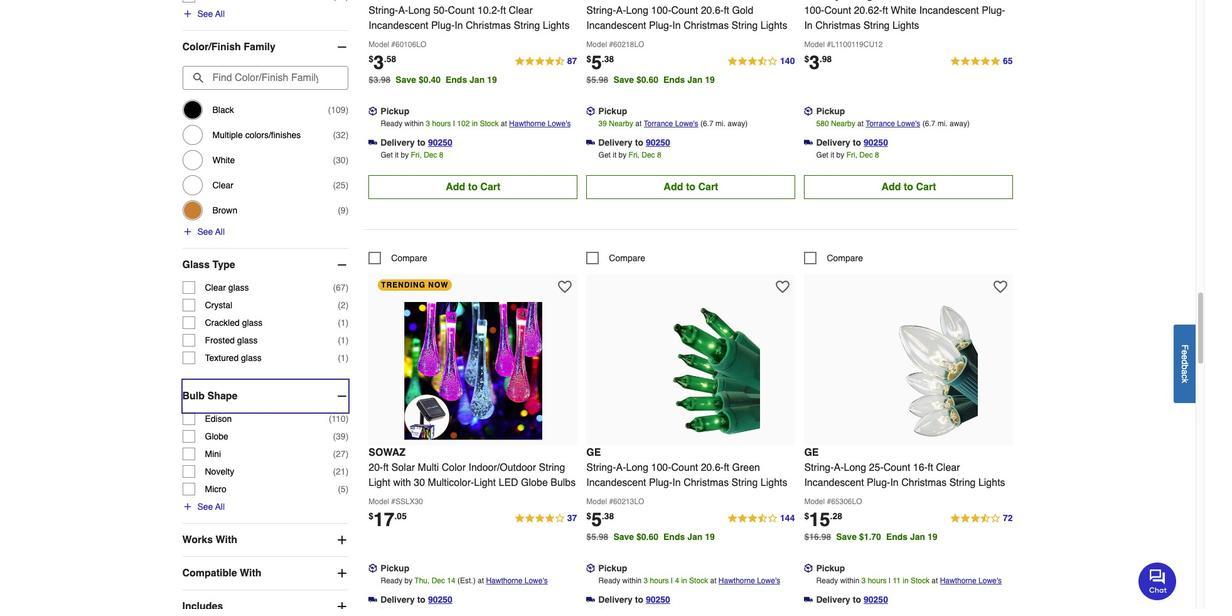 Task type: vqa. For each thing, say whether or not it's contained in the screenshot.


Task type: describe. For each thing, give the bounding box(es) containing it.
) for mini
[[346, 449, 349, 459]]

1001168628 element
[[805, 252, 864, 264]]

string inside string-a-long 100-count 20.6-ft gold incandescent plug-in christmas string lights
[[732, 20, 758, 31]]

savings save $0.60 element for 144
[[614, 532, 720, 542]]

compare for 1001168628 'element'
[[827, 253, 864, 263]]

( 5 )
[[338, 484, 349, 494]]

hawthorne lowe's button for ready within 3 hours | 11 in stock at hawthorne lowe's
[[941, 574, 1002, 587]]

.58
[[384, 54, 396, 64]]

compare for 1001168648 element
[[609, 253, 646, 263]]

ft inside ge string-a-long 25-count 16-ft clear incandescent plug-in christmas string lights
[[928, 462, 934, 473]]

get it by fri, dec 8 for 580 nearby
[[817, 151, 880, 159]]

compatible
[[182, 568, 237, 579]]

( 1 ) for textured glass
[[338, 353, 349, 363]]

90250 down the 580 nearby at torrance lowe's (6.7 mi. away)
[[864, 137, 889, 147]]

torrance for 580 nearby
[[866, 119, 896, 128]]

string inside ge string-a-long 25-count 16-ft clear incandescent plug-in christmas string lights
[[950, 477, 976, 488]]

clear glass
[[205, 283, 249, 293]]

$1.70
[[860, 532, 882, 542]]

edison
[[205, 414, 232, 424]]

ready within 3 hours | 11 in stock at hawthorne lowe's
[[817, 576, 1002, 585]]

indoor/outdoor
[[469, 462, 536, 473]]

110
[[332, 414, 346, 424]]

solar
[[392, 462, 415, 473]]

ends jan 19 element for 87
[[446, 75, 502, 85]]

gold
[[733, 5, 754, 16]]

580 nearby at torrance lowe's (6.7 mi. away)
[[817, 119, 970, 128]]

21
[[336, 467, 346, 477]]

0 vertical spatial 30
[[336, 155, 346, 165]]

it for 580 nearby
[[831, 151, 835, 159]]

19 for 72
[[928, 532, 938, 542]]

save for 140
[[614, 75, 634, 85]]

model # sslx30
[[369, 497, 423, 506]]

( 109 )
[[328, 105, 349, 115]]

pickup up 580
[[817, 106, 846, 116]]

100-count 20.62-ft white incandescent plug- in christmas string lights
[[805, 5, 1006, 31]]

glass
[[182, 259, 210, 271]]

bulb shape
[[182, 391, 238, 402]]

crackled glass
[[205, 318, 263, 328]]

3 see from the top
[[198, 502, 213, 512]]

lights inside string-a-long 100-count 20.6-ft gold incandescent plug-in christmas string lights
[[761, 20, 788, 31]]

90250 down 39 nearby at torrance lowe's (6.7 mi. away) at top
[[646, 137, 671, 147]]

actual price $15.28 element
[[805, 508, 843, 530]]

$0.40
[[419, 75, 441, 85]]

compatible with
[[182, 568, 262, 579]]

c
[[1181, 374, 1191, 379]]

1 heart outline image from the left
[[776, 280, 790, 294]]

2 light from the left
[[474, 477, 496, 488]]

1 vertical spatial 5
[[341, 484, 346, 494]]

d
[[1181, 359, 1191, 364]]

clear up crystal
[[205, 283, 226, 293]]

) for edison
[[346, 414, 349, 424]]

christmas inside ge string-a-long 100-count 20.6-ft green incandescent plug-in christmas string lights
[[684, 477, 729, 488]]

model for string-a-long 100-count 20.6-ft gold incandescent plug-in christmas string lights
[[587, 40, 607, 49]]

1 add to cart from the left
[[446, 181, 501, 193]]

now
[[429, 281, 449, 289]]

3.5 stars image for 140 button
[[727, 54, 796, 69]]

delivery for ready within 3 hours | 11 in stock at hawthorne lowe's
[[817, 595, 851, 605]]

) for crackled glass
[[346, 318, 349, 328]]

delivery to 90250 down 580
[[817, 137, 889, 147]]

save for 72
[[837, 532, 857, 542]]

by for 580 nearby
[[837, 151, 845, 159]]

hours for 4
[[650, 576, 669, 585]]

100- inside '100-count 20.62-ft white incandescent plug- in christmas string lights'
[[805, 5, 825, 16]]

get for 580 nearby
[[817, 151, 829, 159]]

led
[[499, 477, 519, 488]]

$ for 87
[[369, 54, 374, 64]]

90250 button down the 580 nearby at torrance lowe's (6.7 mi. away)
[[864, 136, 889, 149]]

( 25 )
[[333, 180, 349, 190]]

$ 3 .98
[[805, 51, 832, 73]]

plug- inside ge string-a-long 100-count 20.6-ft green incandescent plug-in christmas string lights
[[649, 477, 673, 488]]

20.6- inside string-a-long 100-count 20.6-ft gold incandescent plug-in christmas string lights
[[701, 5, 724, 16]]

glass type button
[[182, 249, 349, 281]]

$ for 37
[[369, 511, 374, 521]]

ends for 72
[[887, 532, 908, 542]]

delivery to 90250 down 39 nearby at torrance lowe's (6.7 mi. away) at top
[[599, 137, 671, 147]]

) for multiple colors/finishes
[[346, 130, 349, 140]]

32
[[336, 130, 346, 140]]

.38 for 144
[[602, 511, 614, 521]]

ends jan 19 element for 72
[[887, 532, 943, 542]]

long inside string-a-long 100-count 20.6-ft gold incandescent plug-in christmas string lights
[[626, 5, 649, 16]]

100- inside ge string-a-long 100-count 20.6-ft green incandescent plug-in christmas string lights
[[652, 462, 672, 473]]

2 heart outline image from the left
[[994, 280, 1008, 294]]

25
[[336, 180, 346, 190]]

( for crackled glass
[[338, 318, 341, 328]]

pickup for ready by thu, dec 14 (est.) at hawthorne lowe's
[[381, 563, 410, 573]]

plug- inside the 'string-a-long 50-count 10.2-ft clear incandescent plug-in christmas string lights'
[[431, 20, 455, 31]]

87
[[568, 56, 577, 66]]

within for ready within 3 hours | 102 in stock at hawthorne lowe's
[[405, 119, 424, 128]]

90250 for ready within 3 hours | 4 in stock at hawthorne lowe's
[[646, 595, 671, 605]]

works
[[182, 534, 213, 546]]

within for ready within 3 hours | 11 in stock at hawthorne lowe's
[[841, 576, 860, 585]]

trending now
[[381, 281, 449, 289]]

27
[[336, 449, 346, 459]]

plus image inside see all button
[[182, 502, 192, 512]]

actual price $5.38 element for 140
[[587, 51, 614, 73]]

stock for 11
[[911, 576, 930, 585]]

a- inside string-a-long 100-count 20.6-ft gold incandescent plug-in christmas string lights
[[616, 5, 626, 16]]

$16.98
[[805, 532, 832, 542]]

all for first see all button from the top
[[215, 9, 225, 19]]

1001168648 element
[[587, 252, 646, 264]]

1 for frosted glass
[[341, 335, 346, 345]]

3 up $3.98
[[374, 51, 384, 73]]

20.62-
[[854, 5, 883, 16]]

a- inside ge string-a-long 25-count 16-ft clear incandescent plug-in christmas string lights
[[834, 462, 844, 473]]

1 for textured glass
[[341, 353, 346, 363]]

$ for 72
[[805, 511, 810, 521]]

) for micro
[[346, 484, 349, 494]]

ge string-a-long 25-count 16-ft clear incandescent plug-in christmas string lights
[[805, 447, 1006, 488]]

144
[[781, 513, 795, 523]]

plus image for first see all button from the top
[[182, 9, 192, 19]]

1 see all from the top
[[198, 9, 225, 19]]

delivery for ready within 3 hours | 4 in stock at hawthorne lowe's
[[599, 595, 633, 605]]

jan for 72
[[911, 532, 926, 542]]

away) for 580 nearby at torrance lowe's (6.7 mi. away)
[[950, 119, 970, 128]]

ready within 3 hours | 4 in stock at hawthorne lowe's
[[599, 576, 781, 585]]

green
[[733, 462, 761, 473]]

actual price $3.98 element
[[805, 51, 832, 73]]

ge string-a-long 100-count 20.6-ft green incandescent plug-in christmas string lights image
[[622, 302, 760, 440]]

90250 for ready within 3 hours | 11 in stock at hawthorne lowe's
[[864, 595, 889, 605]]

mi. for 580 nearby at torrance lowe's (6.7 mi. away)
[[938, 119, 948, 128]]

) for crystal
[[346, 300, 349, 310]]

4 stars image
[[514, 511, 578, 526]]

compare for 1003265810 element
[[391, 253, 428, 263]]

minus image
[[336, 390, 349, 402]]

plug- inside '100-count 20.62-ft white incandescent plug- in christmas string lights'
[[982, 5, 1006, 16]]

black
[[213, 105, 234, 115]]

1 for crackled glass
[[341, 318, 346, 328]]

# for string-a-long 25-count 16-ft clear incandescent plug-in christmas string lights
[[827, 497, 832, 506]]

( 110 )
[[329, 414, 349, 424]]

actual price $3.58 element
[[369, 51, 396, 73]]

pickup up 39 nearby at torrance lowe's (6.7 mi. away) at top
[[599, 106, 628, 116]]

1 vertical spatial 39
[[336, 431, 346, 441]]

bulb
[[182, 391, 205, 402]]

string-a-long 100-count 20.6-ft gold incandescent plug-in christmas string lights
[[587, 5, 788, 31]]

65306lo
[[832, 497, 863, 506]]

f e e d b a c k
[[1181, 344, 1191, 383]]

5 for 144
[[592, 508, 602, 530]]

a- inside the 'string-a-long 50-count 10.2-ft clear incandescent plug-in christmas string lights'
[[398, 5, 408, 16]]

get it by fri, dec 8 for ready within
[[381, 151, 444, 159]]

8 for 580 nearby
[[875, 151, 880, 159]]

christmas inside the 'string-a-long 50-count 10.2-ft clear incandescent plug-in christmas string lights'
[[466, 20, 511, 31]]

$ 5 .38 for 144
[[587, 508, 614, 530]]

ready by thu, dec 14 (est.) at hawthorne lowe's
[[381, 576, 548, 585]]

15
[[810, 508, 831, 530]]

pickup image for ready within 3 hours | 11 in stock at hawthorne lowe's
[[805, 564, 814, 573]]

( for clear
[[333, 180, 336, 190]]

3 see all from the top
[[198, 502, 225, 512]]

was price $16.98 element
[[805, 529, 837, 542]]

) for clear
[[346, 180, 349, 190]]

long inside ge string-a-long 100-count 20.6-ft green incandescent plug-in christmas string lights
[[626, 462, 649, 473]]

sowaz 20-ft solar multi color indoor/outdoor string light with 30 multicolor-light led globe bulbs
[[369, 447, 576, 488]]

( 2 )
[[338, 300, 349, 310]]

hawthorne for ready within 3 hours | 102 in stock at hawthorne lowe's
[[509, 119, 546, 128]]

savings save $0.60 element for 140
[[614, 75, 720, 85]]

1 e from the top
[[1181, 350, 1191, 355]]

30 inside 'sowaz 20-ft solar multi color indoor/outdoor string light with 30 multicolor-light led globe bulbs'
[[414, 477, 425, 488]]

) for frosted glass
[[346, 335, 349, 345]]

17
[[374, 508, 395, 530]]

string- inside ge string-a-long 25-count 16-ft clear incandescent plug-in christmas string lights
[[805, 462, 834, 473]]

a
[[1181, 369, 1191, 374]]

ready within 3 hours | 102 in stock at hawthorne lowe's
[[381, 119, 571, 128]]

type
[[213, 259, 235, 271]]

1 vertical spatial white
[[213, 155, 235, 165]]

plug- inside ge string-a-long 25-count 16-ft clear incandescent plug-in christmas string lights
[[867, 477, 891, 488]]

it for ready within
[[395, 151, 399, 159]]

pickup for ready within 3 hours | 4 in stock at hawthorne lowe's
[[599, 563, 628, 573]]

string-a-long 50-count 10.2-ft clear incandescent plug-in christmas string lights link
[[369, 0, 578, 33]]

in inside ge string-a-long 100-count 20.6-ft green incandescent plug-in christmas string lights
[[673, 477, 681, 488]]

9
[[341, 205, 346, 215]]

family
[[244, 41, 276, 53]]

hawthorne lowe's button for ready within 3 hours | 4 in stock at hawthorne lowe's
[[719, 574, 781, 587]]

( for white
[[333, 155, 336, 165]]

pickup image
[[587, 564, 596, 573]]

2
[[341, 300, 346, 310]]

3 add from the left
[[882, 181, 902, 193]]

5 stars image
[[950, 54, 1014, 69]]

109
[[331, 105, 346, 115]]

$ 15 .28
[[805, 508, 843, 530]]

dec for 580 nearby
[[860, 151, 873, 159]]

get for 39 nearby
[[599, 151, 611, 159]]

ft inside '100-count 20.62-ft white incandescent plug- in christmas string lights'
[[883, 5, 889, 16]]

.05
[[395, 511, 407, 521]]

3 for ready within 3 hours | 11 in stock at hawthorne lowe's
[[862, 576, 866, 585]]

string- inside string-a-long 100-count 20.6-ft gold incandescent plug-in christmas string lights
[[587, 5, 616, 16]]

dec left the 14
[[432, 576, 445, 585]]

see for plus icon for second see all button from the top of the page
[[198, 227, 213, 237]]

count inside string-a-long 100-count 20.6-ft gold incandescent plug-in christmas string lights
[[672, 5, 699, 16]]

with for works with
[[216, 534, 237, 546]]

was price $5.98 element for 144
[[587, 529, 614, 542]]

# for string-a-long 100-count 20.6-ft green incandescent plug-in christmas string lights
[[609, 497, 614, 506]]

0 vertical spatial 39
[[599, 119, 607, 128]]

2 vertical spatial plus image
[[336, 600, 349, 609]]

72 button
[[950, 511, 1014, 526]]

$3.98 save $0.40 ends jan 19
[[369, 75, 497, 85]]

shape
[[208, 391, 238, 402]]

$0.60 for 140
[[637, 75, 659, 85]]

textured glass
[[205, 353, 262, 363]]

frosted
[[205, 335, 235, 345]]

( 32 )
[[333, 130, 349, 140]]

3 add to cart from the left
[[882, 181, 937, 193]]

1 see all button from the top
[[182, 7, 225, 20]]

truck filled image
[[369, 138, 378, 147]]

with
[[393, 477, 411, 488]]

clear inside ge string-a-long 25-count 16-ft clear incandescent plug-in christmas string lights
[[937, 462, 961, 473]]

was price $5.98 element for 140
[[587, 71, 614, 85]]

get for ready within
[[381, 151, 393, 159]]

in inside string-a-long 100-count 20.6-ft gold incandescent plug-in christmas string lights
[[673, 20, 681, 31]]

580
[[817, 119, 829, 128]]

works with
[[182, 534, 237, 546]]

delivery to 90250 for ready within 3 hours | 102 in stock at hawthorne lowe's
[[381, 137, 453, 147]]

trending
[[381, 281, 426, 289]]

model for string-a-long 100-count 20.6-ft green incandescent plug-in christmas string lights
[[587, 497, 607, 506]]

model # 60213lo
[[587, 497, 645, 506]]

lights inside ge string-a-long 25-count 16-ft clear incandescent plug-in christmas string lights
[[979, 477, 1006, 488]]

delivery for ready within 3 hours | 102 in stock at hawthorne lowe's
[[381, 137, 415, 147]]

90250 button for ready within 3 hours | 11 in stock at hawthorne lowe's
[[864, 593, 889, 606]]

) for globe
[[346, 431, 349, 441]]

long inside the 'string-a-long 50-count 10.2-ft clear incandescent plug-in christmas string lights'
[[408, 5, 431, 16]]

lights inside the 'string-a-long 50-count 10.2-ft clear incandescent plug-in christmas string lights'
[[543, 20, 570, 31]]

fri, for 580 nearby
[[847, 151, 858, 159]]

ready for ready within 3 hours | 11 in stock at hawthorne lowe's
[[817, 576, 839, 585]]

140 button
[[727, 54, 796, 69]]

72
[[1004, 513, 1013, 523]]

sowaz
[[369, 447, 406, 458]]

2 see all button from the top
[[182, 225, 225, 238]]

thu,
[[415, 576, 430, 585]]

sslx30
[[396, 497, 423, 506]]

novelty
[[205, 467, 234, 477]]



Task type: locate. For each thing, give the bounding box(es) containing it.
bulb shape button
[[182, 380, 349, 413]]

string inside the 'string-a-long 50-count 10.2-ft clear incandescent plug-in christmas string lights'
[[514, 20, 540, 31]]

1 horizontal spatial cart
[[699, 181, 719, 193]]

0 horizontal spatial compare
[[391, 253, 428, 263]]

hours for 102
[[432, 119, 451, 128]]

3 right 140
[[810, 51, 820, 73]]

in for 4
[[682, 576, 688, 585]]

string-
[[369, 5, 398, 16], [587, 5, 616, 16], [587, 462, 616, 473], [805, 462, 834, 473]]

8 ) from the top
[[346, 318, 349, 328]]

$ inside $ 3 .58
[[369, 54, 374, 64]]

light down 20-
[[369, 477, 391, 488]]

| left '4'
[[671, 576, 673, 585]]

$0.60 down "60218lo"
[[637, 75, 659, 85]]

2 fri, from the left
[[629, 151, 640, 159]]

0 horizontal spatial cart
[[481, 181, 501, 193]]

see down brown
[[198, 227, 213, 237]]

10 ) from the top
[[346, 353, 349, 363]]

( for brown
[[338, 205, 341, 215]]

lights inside ge string-a-long 100-count 20.6-ft green incandescent plug-in christmas string lights
[[761, 477, 788, 488]]

mi. for 39 nearby at torrance lowe's (6.7 mi. away)
[[716, 119, 726, 128]]

9 ) from the top
[[346, 335, 349, 345]]

pickup for ready within 3 hours | 102 in stock at hawthorne lowe's
[[381, 106, 410, 116]]

0 vertical spatial $0.60
[[637, 75, 659, 85]]

1 vertical spatial with
[[240, 568, 262, 579]]

| left 11 on the bottom right of the page
[[889, 576, 891, 585]]

0 vertical spatial see
[[198, 9, 213, 19]]

count inside the 'string-a-long 50-count 10.2-ft clear incandescent plug-in christmas string lights'
[[448, 5, 475, 16]]

glass for clear glass
[[229, 283, 249, 293]]

model left "60218lo"
[[587, 40, 607, 49]]

2 torrance lowe's button from the left
[[866, 117, 921, 130]]

90250 down the 14
[[428, 595, 453, 605]]

actual price $5.38 element down model # 60213lo
[[587, 508, 614, 530]]

2 it from the left
[[613, 151, 617, 159]]

( for frosted glass
[[338, 335, 341, 345]]

3 all from the top
[[215, 502, 225, 512]]

get it by fri, dec 8 for 39 nearby
[[599, 151, 662, 159]]

save
[[396, 75, 416, 85], [614, 75, 634, 85], [614, 532, 634, 542], [837, 532, 857, 542]]

1 savings save $0.60 element from the top
[[614, 75, 720, 85]]

16-
[[914, 462, 928, 473]]

1 add from the left
[[446, 181, 466, 193]]

( 27 )
[[333, 449, 349, 459]]

1 vertical spatial 20.6-
[[701, 462, 724, 473]]

savings save $0.60 element
[[614, 75, 720, 85], [614, 532, 720, 542]]

ends jan 19 element for 140
[[664, 75, 720, 85]]

string- up model # 65306lo
[[805, 462, 834, 473]]

ends jan 19 element
[[446, 75, 502, 85], [664, 75, 720, 85], [664, 532, 720, 542], [887, 532, 943, 542]]

in inside '100-count 20.62-ft white incandescent plug- in christmas string lights'
[[805, 20, 813, 31]]

30 up ( 25 )
[[336, 155, 346, 165]]

string- up model # 60106lo on the top of page
[[369, 5, 398, 16]]

2 e from the top
[[1181, 355, 1191, 359]]

) for white
[[346, 155, 349, 165]]

39
[[599, 119, 607, 128], [336, 431, 346, 441]]

pickup down $3.98
[[381, 106, 410, 116]]

incandescent up model # 60218lo
[[587, 20, 647, 31]]

0 vertical spatial see all button
[[182, 7, 225, 20]]

1 horizontal spatial within
[[623, 576, 642, 585]]

a-
[[398, 5, 408, 16], [616, 5, 626, 16], [616, 462, 626, 473], [834, 462, 844, 473]]

0 horizontal spatial |
[[453, 119, 455, 128]]

string
[[514, 20, 540, 31], [732, 20, 758, 31], [864, 20, 890, 31], [539, 462, 565, 473], [732, 477, 758, 488], [950, 477, 976, 488]]

color/finish family button
[[182, 31, 349, 63]]

incandescent inside string-a-long 100-count 20.6-ft gold incandescent plug-in christmas string lights
[[587, 20, 647, 31]]

0 horizontal spatial torrance lowe's button
[[644, 117, 699, 130]]

1 vertical spatial see all button
[[182, 225, 225, 238]]

with for compatible with
[[240, 568, 262, 579]]

torrance lowe's button for 39 nearby
[[644, 117, 699, 130]]

ft right 25- at the bottom of the page
[[928, 462, 934, 473]]

delivery to 90250 for ready by thu, dec 14 (est.) at hawthorne lowe's
[[381, 595, 453, 605]]

1 8 from the left
[[440, 151, 444, 159]]

90250 button down ready within 3 hours | 102 in stock at hawthorne lowe's
[[428, 136, 453, 149]]

2 horizontal spatial cart
[[917, 181, 937, 193]]

1 horizontal spatial ge
[[805, 447, 819, 458]]

it for 39 nearby
[[613, 151, 617, 159]]

(est.)
[[458, 576, 476, 585]]

christmas inside ge string-a-long 25-count 16-ft clear incandescent plug-in christmas string lights
[[902, 477, 947, 488]]

5 for 140
[[592, 51, 602, 73]]

within left 11 on the bottom right of the page
[[841, 576, 860, 585]]

compare inside 1003265810 element
[[391, 253, 428, 263]]

2 (6.7 from the left
[[923, 119, 936, 128]]

2 mi. from the left
[[938, 119, 948, 128]]

incandescent inside ge string-a-long 100-count 20.6-ft green incandescent plug-in christmas string lights
[[587, 477, 647, 488]]

0 vertical spatial .38
[[602, 54, 614, 64]]

a- inside ge string-a-long 100-count 20.6-ft green incandescent plug-in christmas string lights
[[616, 462, 626, 473]]

minus image
[[336, 41, 349, 53], [336, 259, 349, 271]]

3 compare from the left
[[827, 253, 864, 263]]

delivery to 90250 down thu,
[[381, 595, 453, 605]]

2 horizontal spatial compare
[[827, 253, 864, 263]]

string down the gold
[[732, 20, 758, 31]]

2 $0.60 from the top
[[637, 532, 659, 542]]

12 ) from the top
[[346, 431, 349, 441]]

2 1 from the top
[[341, 335, 346, 345]]

5 right 37
[[592, 508, 602, 530]]

model for 20-ft solar multi color indoor/outdoor string light with 30 multicolor-light led globe bulbs
[[369, 497, 389, 506]]

1 horizontal spatial get
[[599, 151, 611, 159]]

3 cart from the left
[[917, 181, 937, 193]]

0 horizontal spatial get it by fri, dec 8
[[381, 151, 444, 159]]

2 horizontal spatial it
[[831, 151, 835, 159]]

1 all from the top
[[215, 9, 225, 19]]

plus image inside compatible with button
[[336, 567, 349, 580]]

torrance for 39 nearby
[[644, 119, 673, 128]]

globe inside 'sowaz 20-ft solar multi color indoor/outdoor string light with 30 multicolor-light led globe bulbs'
[[521, 477, 548, 488]]

pickup image for ready within 3 hours | 102 in stock at hawthorne lowe's
[[369, 107, 378, 115]]

pickup down actual price $17.05 element
[[381, 563, 410, 573]]

1 horizontal spatial in
[[682, 576, 688, 585]]

ft left the gold
[[724, 5, 730, 16]]

) up 32
[[346, 105, 349, 115]]

minus image for color/finish family
[[336, 41, 349, 53]]

2 all from the top
[[215, 227, 225, 237]]

$0.60 down 60213lo
[[637, 532, 659, 542]]

) down ( 67 ) at top left
[[346, 300, 349, 310]]

0 horizontal spatial in
[[472, 119, 478, 128]]

2 savings save $0.60 element from the top
[[614, 532, 720, 542]]

clear inside the 'string-a-long 50-count 10.2-ft clear incandescent plug-in christmas string lights'
[[509, 5, 533, 16]]

1 horizontal spatial stock
[[690, 576, 709, 585]]

2 horizontal spatial get it by fri, dec 8
[[817, 151, 880, 159]]

2 ( 1 ) from the top
[[338, 335, 349, 345]]

140
[[781, 56, 795, 66]]

ft down "sowaz"
[[383, 462, 389, 473]]

1 get from the left
[[381, 151, 393, 159]]

heart outline image
[[776, 280, 790, 294], [994, 280, 1008, 294]]

string inside '100-count 20.62-ft white incandescent plug- in christmas string lights'
[[864, 20, 890, 31]]

incandescent up model # 65306lo
[[805, 477, 865, 488]]

1 ge from the left
[[587, 447, 601, 458]]

20-
[[369, 462, 383, 473]]

1 vertical spatial see all
[[198, 227, 225, 237]]

$ for 144
[[587, 511, 592, 521]]

long
[[408, 5, 431, 16], [626, 5, 649, 16], [626, 462, 649, 473], [844, 462, 867, 473]]

1 vertical spatial was price $5.98 element
[[587, 529, 614, 542]]

minus image inside glass type button
[[336, 259, 349, 271]]

0 vertical spatial was price $5.98 element
[[587, 71, 614, 85]]

lights
[[543, 20, 570, 31], [761, 20, 788, 31], [893, 20, 920, 31], [761, 477, 788, 488], [979, 477, 1006, 488]]

with inside "works with" button
[[216, 534, 237, 546]]

1 $0.60 from the top
[[637, 75, 659, 85]]

3.5 stars image containing 144
[[727, 511, 796, 526]]

1 horizontal spatial 30
[[414, 477, 425, 488]]

plus image for second see all button from the top of the page
[[182, 227, 192, 237]]

1 was price $5.98 element from the top
[[587, 71, 614, 85]]

1 ( 1 ) from the top
[[338, 318, 349, 328]]

string up bulbs
[[539, 462, 565, 473]]

b
[[1181, 364, 1191, 369]]

60218lo
[[614, 40, 645, 49]]

pickup down $16.98
[[817, 563, 846, 573]]

ends up 39 nearby at torrance lowe's (6.7 mi. away) at top
[[664, 75, 685, 85]]

2 minus image from the top
[[336, 259, 349, 271]]

3.5 stars image for 144 button
[[727, 511, 796, 526]]

incandescent inside '100-count 20.62-ft white incandescent plug- in christmas string lights'
[[920, 5, 980, 16]]

1 see from the top
[[198, 9, 213, 19]]

with inside compatible with button
[[240, 568, 262, 579]]

incandescent up 5 stars image on the right top
[[920, 5, 980, 16]]

delivery to 90250 for ready within 3 hours | 4 in stock at hawthorne lowe's
[[599, 595, 671, 605]]

1 horizontal spatial torrance lowe's button
[[866, 117, 921, 130]]

dec down the 580 nearby at torrance lowe's (6.7 mi. away)
[[860, 151, 873, 159]]

count left 16-
[[884, 462, 911, 473]]

was price $5.98 element up pickup image
[[587, 529, 614, 542]]

2 ge from the left
[[805, 447, 819, 458]]

1 $5.98 from the top
[[587, 75, 609, 85]]

multi
[[418, 462, 439, 473]]

0 vertical spatial $ 5 .38
[[587, 51, 614, 73]]

add to cart button
[[369, 175, 578, 199], [587, 175, 796, 199], [805, 175, 1014, 199]]

clear up brown
[[213, 180, 234, 190]]

hawthorne for ready within 3 hours | 11 in stock at hawthorne lowe's
[[941, 576, 977, 585]]

( 21 )
[[333, 467, 349, 477]]

14 ) from the top
[[346, 467, 349, 477]]

1 vertical spatial see
[[198, 227, 213, 237]]

90250 button for ready within 3 hours | 4 in stock at hawthorne lowe's
[[646, 593, 671, 606]]

stock for 102
[[480, 119, 499, 128]]

plug- inside string-a-long 100-count 20.6-ft gold incandescent plug-in christmas string lights
[[649, 20, 673, 31]]

christmas inside '100-count 20.62-ft white incandescent plug- in christmas string lights'
[[816, 20, 861, 31]]

textured
[[205, 353, 239, 363]]

) down 21
[[346, 484, 349, 494]]

ge up model # 60213lo
[[587, 447, 601, 458]]

0 vertical spatial 5
[[592, 51, 602, 73]]

string down green at the right
[[732, 477, 758, 488]]

2 vertical spatial ( 1 )
[[338, 353, 349, 363]]

1 horizontal spatial globe
[[521, 477, 548, 488]]

( 1 ) for crackled glass
[[338, 318, 349, 328]]

2 see from the top
[[198, 227, 213, 237]]

19
[[487, 75, 497, 85], [705, 75, 715, 85], [705, 532, 715, 542], [928, 532, 938, 542]]

model # l1100119cu12
[[805, 40, 883, 49]]

minus image left the actual price $3.58 element
[[336, 41, 349, 53]]

model # 60106lo
[[369, 40, 427, 49]]

2 $5.98 from the top
[[587, 532, 609, 542]]

1 .38 from the top
[[602, 54, 614, 64]]

plug-
[[982, 5, 1006, 16], [431, 20, 455, 31], [649, 20, 673, 31], [649, 477, 673, 488], [867, 477, 891, 488]]

see all button
[[182, 7, 225, 20], [182, 225, 225, 238], [182, 500, 225, 513]]

1 mi. from the left
[[716, 119, 726, 128]]

$ inside '$ 17 .05'
[[369, 511, 374, 521]]

1 cart from the left
[[481, 181, 501, 193]]

jan up ready within 3 hours | 102 in stock at hawthorne lowe's
[[470, 75, 485, 85]]

model for 100-count 20.62-ft white incandescent plug- in christmas string lights
[[805, 40, 825, 49]]

$ right 37
[[587, 511, 592, 521]]

1 horizontal spatial it
[[613, 151, 617, 159]]

white right 20.62-
[[891, 5, 917, 16]]

) up ( 5 )
[[346, 467, 349, 477]]

0 vertical spatial plus image
[[182, 502, 192, 512]]

2 horizontal spatial within
[[841, 576, 860, 585]]

delivery to 90250 down ready within 3 hours | 4 in stock at hawthorne lowe's
[[599, 595, 671, 605]]

torrance
[[644, 119, 673, 128], [866, 119, 896, 128]]

2 add to cart button from the left
[[587, 175, 796, 199]]

5 ) from the top
[[346, 205, 349, 215]]

cart
[[481, 181, 501, 193], [699, 181, 719, 193], [917, 181, 937, 193]]

2 vertical spatial see all
[[198, 502, 225, 512]]

1 vertical spatial all
[[215, 227, 225, 237]]

see all button down micro
[[182, 500, 225, 513]]

ge for ge string-a-long 25-count 16-ft clear incandescent plug-in christmas string lights
[[805, 447, 819, 458]]

model up 17
[[369, 497, 389, 506]]

19 up 39 nearby at torrance lowe's (6.7 mi. away) at top
[[705, 75, 715, 85]]

hours
[[432, 119, 451, 128], [650, 576, 669, 585], [868, 576, 887, 585]]

0 horizontal spatial within
[[405, 119, 424, 128]]

get
[[381, 151, 393, 159], [599, 151, 611, 159], [817, 151, 829, 159]]

plus image
[[182, 9, 192, 19], [182, 227, 192, 237], [336, 567, 349, 580]]

1 horizontal spatial add to cart
[[664, 181, 719, 193]]

ends
[[446, 75, 467, 85], [664, 75, 685, 85], [664, 532, 685, 542], [887, 532, 908, 542]]

39 nearby at torrance lowe's (6.7 mi. away)
[[599, 119, 748, 128]]

1 horizontal spatial torrance
[[866, 119, 896, 128]]

2 horizontal spatial in
[[903, 576, 909, 585]]

10.2-
[[478, 5, 501, 16]]

1 horizontal spatial add to cart button
[[587, 175, 796, 199]]

jan for 144
[[688, 532, 703, 542]]

3 left 11 on the bottom right of the page
[[862, 576, 866, 585]]

1 $ 5 .38 from the top
[[587, 51, 614, 73]]

2 horizontal spatial fri,
[[847, 151, 858, 159]]

2 add to cart from the left
[[664, 181, 719, 193]]

50-
[[434, 5, 448, 16]]

2 vertical spatial 1
[[341, 353, 346, 363]]

ge up model # 65306lo
[[805, 447, 819, 458]]

1 add to cart button from the left
[[369, 175, 578, 199]]

2 was price $5.98 element from the top
[[587, 529, 614, 542]]

3.5 stars image containing 140
[[727, 54, 796, 69]]

144 button
[[727, 511, 796, 526]]

ends up '4'
[[664, 532, 685, 542]]

) up minus icon
[[346, 353, 349, 363]]

glass up crystal
[[229, 283, 249, 293]]

actual price $17.05 element
[[369, 508, 407, 530]]

0 horizontal spatial get
[[381, 151, 393, 159]]

ge inside ge string-a-long 100-count 20.6-ft green incandescent plug-in christmas string lights
[[587, 447, 601, 458]]

was price $5.98 element
[[587, 71, 614, 85], [587, 529, 614, 542]]

19 up ready within 3 hours | 4 in stock at hawthorne lowe's
[[705, 532, 715, 542]]

20.6- left the gold
[[701, 5, 724, 16]]

5 right 87
[[592, 51, 602, 73]]

1 $5.98 save $0.60 ends jan 19 from the top
[[587, 75, 715, 85]]

all for second see all button from the top of the page
[[215, 227, 225, 237]]

plus image inside "works with" button
[[336, 534, 349, 546]]

ge string-a-long 25-count 16-ft clear incandescent plug-in christmas string lights image
[[840, 302, 978, 440]]

2 $ 5 .38 from the top
[[587, 508, 614, 530]]

1 vertical spatial savings save $0.60 element
[[614, 532, 720, 542]]

k
[[1181, 379, 1191, 383]]

20.6- left green at the right
[[701, 462, 724, 473]]

dec for 39 nearby
[[642, 151, 655, 159]]

0 horizontal spatial 39
[[336, 431, 346, 441]]

incandescent
[[920, 5, 980, 16], [369, 20, 429, 31], [587, 20, 647, 31], [587, 477, 647, 488], [805, 477, 865, 488]]

| for 4
[[671, 576, 673, 585]]

8 for ready within
[[440, 151, 444, 159]]

60106lo
[[396, 40, 427, 49]]

in right 102
[[472, 119, 478, 128]]

in inside the 'string-a-long 50-count 10.2-ft clear incandescent plug-in christmas string lights'
[[455, 20, 463, 31]]

bulbs
[[551, 477, 576, 488]]

15 ) from the top
[[346, 484, 349, 494]]

( 1 ) up minus icon
[[338, 353, 349, 363]]

model for string-a-long 50-count 10.2-ft clear incandescent plug-in christmas string lights
[[369, 40, 389, 49]]

glass down crackled glass
[[237, 335, 258, 345]]

2 horizontal spatial get
[[817, 151, 829, 159]]

(
[[328, 105, 331, 115], [333, 130, 336, 140], [333, 155, 336, 165], [333, 180, 336, 190], [338, 205, 341, 215], [333, 283, 336, 293], [338, 300, 341, 310], [338, 318, 341, 328], [338, 335, 341, 345], [338, 353, 341, 363], [329, 414, 332, 424], [333, 431, 336, 441], [333, 449, 336, 459], [333, 467, 336, 477], [338, 484, 341, 494]]

$5.98 save $0.60 ends jan 19 for 144
[[587, 532, 715, 542]]

) for clear glass
[[346, 283, 349, 293]]

1 horizontal spatial |
[[671, 576, 673, 585]]

$5.98 save $0.60 ends jan 19 down "60218lo"
[[587, 75, 715, 85]]

8 down ready within 3 hours | 102 in stock at hawthorne lowe's
[[440, 151, 444, 159]]

) down ( 2 )
[[346, 318, 349, 328]]

stock right 102
[[480, 119, 499, 128]]

was price $3.98 element
[[369, 71, 396, 85]]

incandescent up model # 60106lo on the top of page
[[369, 20, 429, 31]]

1 away) from the left
[[728, 119, 748, 128]]

3 add to cart button from the left
[[805, 175, 1014, 199]]

model # 65306lo
[[805, 497, 863, 506]]

0 vertical spatial $5.98
[[587, 75, 609, 85]]

1 down "2"
[[341, 335, 346, 345]]

actual price $5.38 element down model # 60218lo
[[587, 51, 614, 73]]

sowaz 20-ft solar multi color indoor/outdoor string light with 30 multicolor-light led globe bulbs image
[[404, 302, 543, 440]]

2 cart from the left
[[699, 181, 719, 193]]

heart outline image
[[559, 280, 572, 294]]

3 8 from the left
[[875, 151, 880, 159]]

ge string-a-long 100-count 20.6-ft green incandescent plug-in christmas string lights
[[587, 447, 788, 488]]

long inside ge string-a-long 25-count 16-ft clear incandescent plug-in christmas string lights
[[844, 462, 867, 473]]

add
[[446, 181, 466, 193], [664, 181, 684, 193], [882, 181, 902, 193]]

5 down 21
[[341, 484, 346, 494]]

1 (6.7 from the left
[[701, 119, 714, 128]]

jan up 39 nearby at torrance lowe's (6.7 mi. away) at top
[[688, 75, 703, 85]]

2 $5.98 save $0.60 ends jan 19 from the top
[[587, 532, 715, 542]]

1 vertical spatial $5.98
[[587, 532, 609, 542]]

.28
[[831, 511, 843, 521]]

5
[[592, 51, 602, 73], [341, 484, 346, 494], [592, 508, 602, 530]]

count inside ge string-a-long 100-count 20.6-ft green incandescent plug-in christmas string lights
[[672, 462, 699, 473]]

1 horizontal spatial nearby
[[831, 119, 856, 128]]

3 get from the left
[[817, 151, 829, 159]]

2 get it by fri, dec 8 from the left
[[599, 151, 662, 159]]

$ inside the $ 3 .98
[[805, 54, 810, 64]]

savings save $0.60 element up 39 nearby at torrance lowe's (6.7 mi. away) at top
[[614, 75, 720, 85]]

$ for 140
[[587, 54, 592, 64]]

1 horizontal spatial compare
[[609, 253, 646, 263]]

crystal
[[205, 300, 232, 310]]

2 get from the left
[[599, 151, 611, 159]]

by for ready within
[[401, 151, 409, 159]]

string inside ge string-a-long 100-count 20.6-ft green incandescent plug-in christmas string lights
[[732, 477, 758, 488]]

e up "b"
[[1181, 355, 1191, 359]]

0 horizontal spatial heart outline image
[[776, 280, 790, 294]]

savings save $0.40 element
[[396, 75, 502, 85]]

incandescent inside ge string-a-long 25-count 16-ft clear incandescent plug-in christmas string lights
[[805, 477, 865, 488]]

e
[[1181, 350, 1191, 355], [1181, 355, 1191, 359]]

100- inside string-a-long 100-count 20.6-ft gold incandescent plug-in christmas string lights
[[652, 5, 672, 16]]

in inside ge string-a-long 25-count 16-ft clear incandescent plug-in christmas string lights
[[891, 477, 899, 488]]

(6.7 for 39 nearby at torrance lowe's (6.7 mi. away)
[[701, 119, 714, 128]]

3 get it by fri, dec 8 from the left
[[817, 151, 880, 159]]

0 vertical spatial 1
[[341, 318, 346, 328]]

1 horizontal spatial fri,
[[629, 151, 640, 159]]

ft right 50-
[[501, 5, 506, 16]]

$5.98 save $0.60 ends jan 19 for 140
[[587, 75, 715, 85]]

( 1 ) down "2"
[[338, 335, 349, 345]]

3 it from the left
[[831, 151, 835, 159]]

( for novelty
[[333, 467, 336, 477]]

$16.98 save $1.70 ends jan 19
[[805, 532, 938, 542]]

see all button down brown
[[182, 225, 225, 238]]

$5.98 up pickup image
[[587, 532, 609, 542]]

19 up ready within 3 hours | 102 in stock at hawthorne lowe's
[[487, 75, 497, 85]]

4.5 stars image
[[514, 54, 578, 69]]

( for black
[[328, 105, 331, 115]]

13 ) from the top
[[346, 449, 349, 459]]

67
[[336, 283, 346, 293]]

count left green at the right
[[672, 462, 699, 473]]

christmas inside string-a-long 100-count 20.6-ft gold incandescent plug-in christmas string lights
[[684, 20, 729, 31]]

count left 20.62-
[[825, 5, 852, 16]]

get it by fri, dec 8
[[381, 151, 444, 159], [599, 151, 662, 159], [817, 151, 880, 159]]

jan for 87
[[470, 75, 485, 85]]

1 vertical spatial actual price $5.38 element
[[587, 508, 614, 530]]

see all button up color/finish
[[182, 7, 225, 20]]

$5.98
[[587, 75, 609, 85], [587, 532, 609, 542]]

0 horizontal spatial globe
[[205, 431, 229, 441]]

0 horizontal spatial light
[[369, 477, 391, 488]]

3 ( 1 ) from the top
[[338, 353, 349, 363]]

1 horizontal spatial (6.7
[[923, 119, 936, 128]]

hours for 11
[[868, 576, 887, 585]]

multicolor-
[[428, 477, 474, 488]]

2 compare from the left
[[609, 253, 646, 263]]

see all up color/finish
[[198, 9, 225, 19]]

3 ) from the top
[[346, 155, 349, 165]]

minus image for glass type
[[336, 259, 349, 271]]

ge inside ge string-a-long 25-count 16-ft clear incandescent plug-in christmas string lights
[[805, 447, 819, 458]]

1 horizontal spatial away)
[[950, 119, 970, 128]]

( 9 )
[[338, 205, 349, 215]]

0 horizontal spatial mi.
[[716, 119, 726, 128]]

compare
[[391, 253, 428, 263], [609, 253, 646, 263], [827, 253, 864, 263]]

long up "60218lo"
[[626, 5, 649, 16]]

1 it from the left
[[395, 151, 399, 159]]

3 see all button from the top
[[182, 500, 225, 513]]

0 vertical spatial ( 1 )
[[338, 318, 349, 328]]

color/finish family
[[182, 41, 276, 53]]

brown
[[213, 205, 238, 215]]

0 horizontal spatial white
[[213, 155, 235, 165]]

|
[[453, 119, 455, 128], [671, 576, 673, 585], [889, 576, 891, 585]]

$ 5 .38 down model # 60213lo
[[587, 508, 614, 530]]

3 1 from the top
[[341, 353, 346, 363]]

) for novelty
[[346, 467, 349, 477]]

save left $0.40
[[396, 75, 416, 85]]

nearby for 39 nearby
[[609, 119, 634, 128]]

37 button
[[514, 511, 578, 526]]

ready
[[381, 119, 403, 128], [381, 576, 403, 585], [599, 576, 621, 585], [817, 576, 839, 585]]

string- inside ge string-a-long 100-count 20.6-ft green incandescent plug-in christmas string lights
[[587, 462, 616, 473]]

90250 for ready within 3 hours | 102 in stock at hawthorne lowe's
[[428, 137, 453, 147]]

mi.
[[716, 119, 726, 128], [938, 119, 948, 128]]

glass down frosted glass
[[241, 353, 262, 363]]

ft inside string-a-long 100-count 20.6-ft gold incandescent plug-in christmas string lights
[[724, 5, 730, 16]]

( for multiple colors/finishes
[[333, 130, 336, 140]]

1 actual price $5.38 element from the top
[[587, 51, 614, 73]]

pickup image for ready by thu, dec 14 (est.) at hawthorne lowe's
[[369, 564, 378, 573]]

| for 102
[[453, 119, 455, 128]]

2 ) from the top
[[346, 130, 349, 140]]

3 fri, from the left
[[847, 151, 858, 159]]

3 for ready within 3 hours | 102 in stock at hawthorne lowe's
[[426, 119, 430, 128]]

f
[[1181, 344, 1191, 350]]

) for textured glass
[[346, 353, 349, 363]]

$3.98
[[369, 75, 391, 85]]

2 .38 from the top
[[602, 511, 614, 521]]

string-a-long 50-count 10.2-ft clear incandescent plug-in christmas string lights
[[369, 5, 570, 31]]

delivery for ready by thu, dec 14 (est.) at hawthorne lowe's
[[381, 595, 415, 605]]

1 torrance from the left
[[644, 119, 673, 128]]

( for clear glass
[[333, 283, 336, 293]]

actual price $5.38 element
[[587, 51, 614, 73], [587, 508, 614, 530]]

6 ) from the top
[[346, 283, 349, 293]]

( for micro
[[338, 484, 341, 494]]

1 vertical spatial minus image
[[336, 259, 349, 271]]

1 vertical spatial plus image
[[336, 534, 349, 546]]

nearby
[[609, 119, 634, 128], [831, 119, 856, 128]]

1 20.6- from the top
[[701, 5, 724, 16]]

2 vertical spatial plus image
[[336, 567, 349, 580]]

3.5 stars image
[[727, 54, 796, 69], [727, 511, 796, 526], [950, 511, 1014, 526]]

lights inside '100-count 20.62-ft white incandescent plug- in christmas string lights'
[[893, 20, 920, 31]]

light down indoor/outdoor
[[474, 477, 496, 488]]

2 horizontal spatial add to cart button
[[805, 175, 1014, 199]]

) for brown
[[346, 205, 349, 215]]

$5.98 for 144
[[587, 532, 609, 542]]

11 ) from the top
[[346, 414, 349, 424]]

ready for ready within 3 hours | 4 in stock at hawthorne lowe's
[[599, 576, 621, 585]]

in for 102
[[472, 119, 478, 128]]

$ inside $ 15 .28
[[805, 511, 810, 521]]

0 horizontal spatial add
[[446, 181, 466, 193]]

ft inside 'sowaz 20-ft solar multi color indoor/outdoor string light with 30 multicolor-light led globe bulbs'
[[383, 462, 389, 473]]

1 vertical spatial .38
[[602, 511, 614, 521]]

stock
[[480, 119, 499, 128], [690, 576, 709, 585], [911, 576, 930, 585]]

1 fri, from the left
[[411, 151, 422, 159]]

60213lo
[[614, 497, 645, 506]]

1 torrance lowe's button from the left
[[644, 117, 699, 130]]

Find Color/Finish Family text field
[[182, 66, 349, 90]]

to
[[417, 137, 426, 147], [635, 137, 644, 147], [853, 137, 862, 147], [468, 181, 478, 193], [686, 181, 696, 193], [904, 181, 914, 193], [417, 595, 426, 605], [635, 595, 644, 605], [853, 595, 862, 605]]

count inside ge string-a-long 25-count 16-ft clear incandescent plug-in christmas string lights
[[884, 462, 911, 473]]

white inside '100-count 20.62-ft white incandescent plug- in christmas string lights'
[[891, 5, 917, 16]]

20.6- inside ge string-a-long 100-count 20.6-ft green incandescent plug-in christmas string lights
[[701, 462, 724, 473]]

clear right 16-
[[937, 462, 961, 473]]

incandescent inside the 'string-a-long 50-count 10.2-ft clear incandescent plug-in christmas string lights'
[[369, 20, 429, 31]]

2 see all from the top
[[198, 227, 225, 237]]

# for 100-count 20.62-ft white incandescent plug- in christmas string lights
[[827, 40, 832, 49]]

( for edison
[[329, 414, 332, 424]]

model for string-a-long 25-count 16-ft clear incandescent plug-in christmas string lights
[[805, 497, 825, 506]]

in right 11 on the bottom right of the page
[[903, 576, 909, 585]]

3.5 stars image containing 72
[[950, 511, 1014, 526]]

2 horizontal spatial hours
[[868, 576, 887, 585]]

1003265810 element
[[369, 252, 428, 264]]

a- up model # 60106lo on the top of page
[[398, 5, 408, 16]]

0 vertical spatial 20.6-
[[701, 5, 724, 16]]

ft inside ge string-a-long 100-count 20.6-ft green incandescent plug-in christmas string lights
[[724, 462, 730, 473]]

1 get it by fri, dec 8 from the left
[[381, 151, 444, 159]]

1 compare from the left
[[391, 253, 428, 263]]

2 actual price $5.38 element from the top
[[587, 508, 614, 530]]

90250 button down the 14
[[428, 593, 453, 606]]

1 horizontal spatial 8
[[657, 151, 662, 159]]

2 8 from the left
[[657, 151, 662, 159]]

1 horizontal spatial get it by fri, dec 8
[[599, 151, 662, 159]]

2 horizontal spatial stock
[[911, 576, 930, 585]]

1 horizontal spatial mi.
[[938, 119, 948, 128]]

minus image up ( 67 ) at top left
[[336, 259, 349, 271]]

4 ) from the top
[[346, 180, 349, 190]]

0 horizontal spatial away)
[[728, 119, 748, 128]]

1 light from the left
[[369, 477, 391, 488]]

chat invite button image
[[1139, 562, 1178, 600]]

$0.60 for 144
[[637, 532, 659, 542]]

see up color/finish
[[198, 9, 213, 19]]

1 minus image from the top
[[336, 41, 349, 53]]

19 up ready within 3 hours | 11 in stock at hawthorne lowe's
[[928, 532, 938, 542]]

0 vertical spatial savings save $0.60 element
[[614, 75, 720, 85]]

1 vertical spatial 1
[[341, 335, 346, 345]]

1 horizontal spatial light
[[474, 477, 496, 488]]

1 horizontal spatial with
[[240, 568, 262, 579]]

2 horizontal spatial 8
[[875, 151, 880, 159]]

truck filled image
[[587, 138, 596, 147], [805, 138, 814, 147], [369, 595, 378, 604], [587, 595, 596, 604], [805, 595, 814, 604]]

count inside '100-count 20.62-ft white incandescent plug- in christmas string lights'
[[825, 5, 852, 16]]

2 nearby from the left
[[831, 119, 856, 128]]

90250 button for ready by thu, dec 14 (est.) at hawthorne lowe's
[[428, 593, 453, 606]]

1 vertical spatial 30
[[414, 477, 425, 488]]

minus image inside color/finish family button
[[336, 41, 349, 53]]

8 for 39 nearby
[[657, 151, 662, 159]]

savings save $1.70 element
[[837, 532, 943, 542]]

all up color/finish
[[215, 9, 225, 19]]

string- inside the 'string-a-long 50-count 10.2-ft clear incandescent plug-in christmas string lights'
[[369, 5, 398, 16]]

1 nearby from the left
[[609, 119, 634, 128]]

1 horizontal spatial add
[[664, 181, 684, 193]]

save for 87
[[396, 75, 416, 85]]

2 20.6- from the top
[[701, 462, 724, 473]]

3
[[374, 51, 384, 73], [810, 51, 820, 73], [426, 119, 430, 128], [644, 576, 648, 585], [862, 576, 866, 585]]

away) for 39 nearby at torrance lowe's (6.7 mi. away)
[[728, 119, 748, 128]]

compare inside 1001168628 'element'
[[827, 253, 864, 263]]

1 ) from the top
[[346, 105, 349, 115]]

micro
[[205, 484, 227, 494]]

102
[[457, 119, 470, 128]]

90250 button down 39 nearby at torrance lowe's (6.7 mi. away) at top
[[646, 136, 671, 149]]

2 away) from the left
[[950, 119, 970, 128]]

string inside 'sowaz 20-ft solar multi color indoor/outdoor string light with 30 multicolor-light led globe bulbs'
[[539, 462, 565, 473]]

(6.7
[[701, 119, 714, 128], [923, 119, 936, 128]]

0 horizontal spatial torrance
[[644, 119, 673, 128]]

$0.60
[[637, 75, 659, 85], [637, 532, 659, 542]]

2 add from the left
[[664, 181, 684, 193]]

ends jan 19 element for 144
[[664, 532, 720, 542]]

1 up minus icon
[[341, 353, 346, 363]]

) for black
[[346, 105, 349, 115]]

hawthorne lowe's button for ready by thu, dec 14 (est.) at hawthorne lowe's
[[486, 574, 548, 587]]

0 horizontal spatial fri,
[[411, 151, 422, 159]]

1 vertical spatial plus image
[[182, 227, 192, 237]]

pickup image
[[369, 107, 378, 115], [587, 107, 596, 115], [805, 107, 814, 115], [369, 564, 378, 573], [805, 564, 814, 573]]

4
[[675, 576, 680, 585]]

) up 21
[[346, 449, 349, 459]]

$
[[369, 54, 374, 64], [587, 54, 592, 64], [805, 54, 810, 64], [369, 511, 374, 521], [587, 511, 592, 521], [805, 511, 810, 521]]

compare inside 1001168648 element
[[609, 253, 646, 263]]

90250 button down ready within 3 hours | 11 in stock at hawthorne lowe's
[[864, 593, 889, 606]]

7 ) from the top
[[346, 300, 349, 310]]

1 horizontal spatial heart outline image
[[994, 280, 1008, 294]]

# for string-a-long 100-count 20.6-ft gold incandescent plug-in christmas string lights
[[609, 40, 614, 49]]

plus image
[[182, 502, 192, 512], [336, 534, 349, 546], [336, 600, 349, 609]]

0 vertical spatial $5.98 save $0.60 ends jan 19
[[587, 75, 715, 85]]

ends right $0.40
[[446, 75, 467, 85]]

1 horizontal spatial 39
[[599, 119, 607, 128]]

ft inside the 'string-a-long 50-count 10.2-ft clear incandescent plug-in christmas string lights'
[[501, 5, 506, 16]]

0 horizontal spatial with
[[216, 534, 237, 546]]

2 vertical spatial see all button
[[182, 500, 225, 513]]

65 button
[[950, 54, 1014, 69]]

pickup right pickup image
[[599, 563, 628, 573]]

90250 down ready within 3 hours | 102 in stock at hawthorne lowe's
[[428, 137, 453, 147]]

.38
[[602, 54, 614, 64], [602, 511, 614, 521]]

2 vertical spatial see
[[198, 502, 213, 512]]

14
[[447, 576, 456, 585]]

in right '4'
[[682, 576, 688, 585]]

0 horizontal spatial add to cart button
[[369, 175, 578, 199]]

ready for ready by thu, dec 14 (est.) at hawthorne lowe's
[[381, 576, 403, 585]]

65
[[1004, 56, 1013, 66]]

1 1 from the top
[[341, 318, 346, 328]]

save for 144
[[614, 532, 634, 542]]

100-
[[652, 5, 672, 16], [805, 5, 825, 16], [652, 462, 672, 473]]



